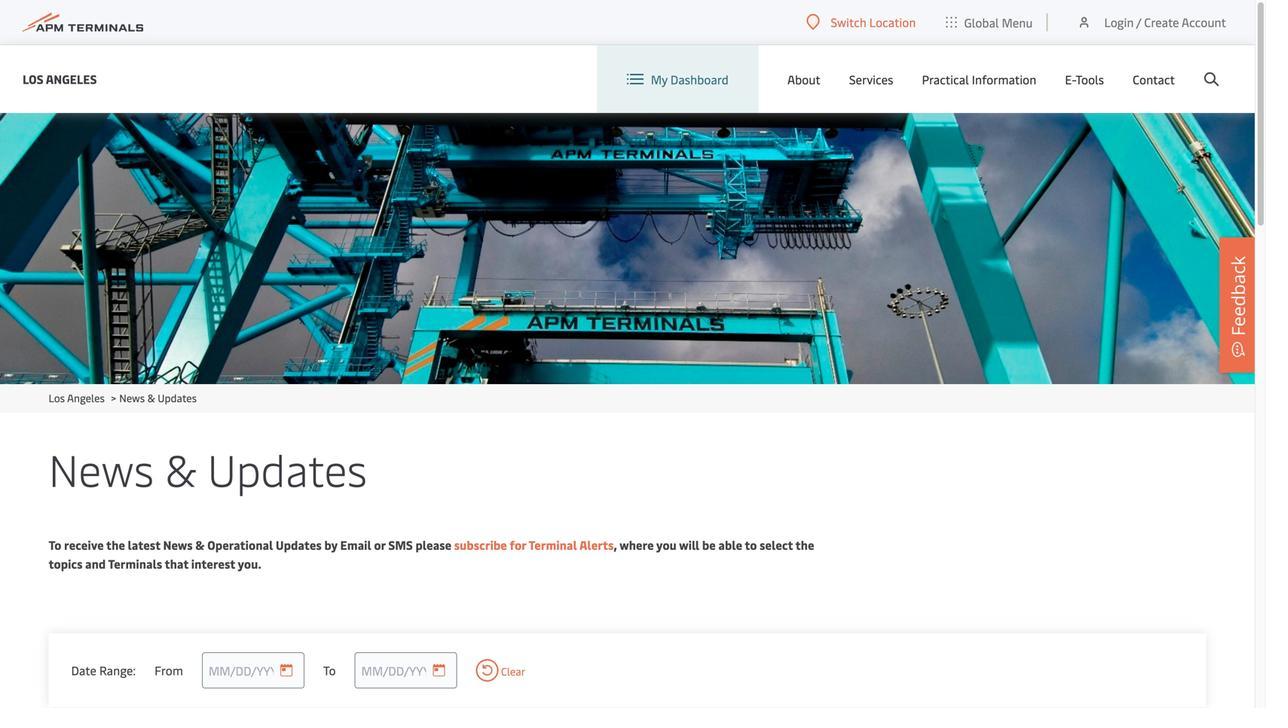 Task type: describe. For each thing, give the bounding box(es) containing it.
contact button
[[1133, 45, 1175, 113]]

feedback
[[1226, 256, 1250, 336]]

From text field
[[202, 653, 304, 689]]

alerts
[[579, 537, 614, 553]]

from
[[155, 662, 183, 679]]

e-
[[1065, 71, 1076, 87]]

To text field
[[355, 653, 457, 689]]

/
[[1136, 14, 1141, 30]]

1 vertical spatial los angeles link
[[49, 391, 105, 405]]

0 vertical spatial news
[[119, 391, 145, 405]]

account
[[1182, 14, 1226, 30]]

e-tools
[[1065, 71, 1104, 87]]

2 vertical spatial &
[[195, 537, 205, 553]]

my dashboard button
[[627, 45, 729, 113]]

e-tools button
[[1065, 45, 1104, 113]]

operational
[[207, 537, 273, 553]]

2 vertical spatial updates
[[276, 537, 322, 553]]

create
[[1144, 14, 1179, 30]]

,
[[614, 537, 617, 553]]

date range:
[[71, 662, 136, 679]]

los angeles > news & updates
[[49, 391, 197, 405]]

los for los angeles
[[23, 71, 43, 87]]

date
[[71, 662, 96, 679]]

that
[[165, 556, 189, 572]]

, where you will be able to select the topics and terminals that interest you.
[[49, 537, 814, 572]]

1 vertical spatial updates
[[208, 439, 367, 498]]

where
[[620, 537, 654, 553]]

for
[[510, 537, 526, 553]]

you
[[656, 537, 677, 553]]

contact
[[1133, 71, 1175, 87]]

interest
[[191, 556, 235, 572]]

1 vertical spatial &
[[165, 439, 197, 498]]

login
[[1104, 14, 1134, 30]]

practical information
[[922, 71, 1036, 87]]

>
[[111, 391, 116, 405]]

menu
[[1002, 14, 1033, 30]]

1 vertical spatial news
[[49, 439, 154, 498]]

news & updates
[[49, 439, 367, 498]]

location
[[869, 14, 916, 30]]

switch
[[831, 14, 866, 30]]

about
[[787, 71, 820, 87]]

switch location
[[831, 14, 916, 30]]

dashboard
[[671, 71, 729, 87]]

by
[[324, 537, 338, 553]]

subscribe for terminal alerts link
[[454, 537, 614, 553]]

range:
[[99, 662, 136, 679]]

angeles for los angeles > news & updates
[[67, 391, 105, 405]]

0 vertical spatial &
[[147, 391, 155, 405]]

able
[[718, 537, 742, 553]]

to for to
[[323, 662, 336, 679]]



Task type: locate. For each thing, give the bounding box(es) containing it.
0 vertical spatial los angeles link
[[23, 70, 97, 89]]

feedback button
[[1219, 237, 1257, 373]]

los for los angeles > news & updates
[[49, 391, 65, 405]]

the inside , where you will be able to select the topics and terminals that interest you.
[[795, 537, 814, 553]]

global menu
[[964, 14, 1033, 30]]

to
[[745, 537, 757, 553]]

my
[[651, 71, 668, 87]]

services
[[849, 71, 893, 87]]

to for to receive the latest news & operational updates by email or sms please subscribe for terminal alerts
[[49, 537, 61, 553]]

practical information button
[[922, 45, 1036, 113]]

updates
[[158, 391, 197, 405], [208, 439, 367, 498], [276, 537, 322, 553]]

login / create account
[[1104, 14, 1226, 30]]

subscribe
[[454, 537, 507, 553]]

1 vertical spatial los
[[49, 391, 65, 405]]

0 horizontal spatial the
[[106, 537, 125, 553]]

will
[[679, 537, 699, 553]]

1 horizontal spatial to
[[323, 662, 336, 679]]

clear button
[[476, 659, 525, 682]]

0 horizontal spatial to
[[49, 537, 61, 553]]

and
[[85, 556, 106, 572]]

tools
[[1076, 71, 1104, 87]]

clear
[[499, 664, 525, 679]]

the up the terminals at the bottom of the page
[[106, 537, 125, 553]]

angeles
[[46, 71, 97, 87], [67, 391, 105, 405]]

2 the from the left
[[795, 537, 814, 553]]

0 vertical spatial updates
[[158, 391, 197, 405]]

news down ">"
[[49, 439, 154, 498]]

select
[[760, 537, 793, 553]]

news
[[119, 391, 145, 405], [49, 439, 154, 498], [163, 537, 193, 553]]

practical
[[922, 71, 969, 87]]

global menu button
[[931, 0, 1048, 45]]

to
[[49, 537, 61, 553], [323, 662, 336, 679]]

1 vertical spatial angeles
[[67, 391, 105, 405]]

1 horizontal spatial los
[[49, 391, 65, 405]]

sms
[[388, 537, 413, 553]]

latest
[[128, 537, 160, 553]]

terminal
[[529, 537, 577, 553]]

topics
[[49, 556, 83, 572]]

please
[[416, 537, 451, 553]]

global
[[964, 14, 999, 30]]

1 the from the left
[[106, 537, 125, 553]]

&
[[147, 391, 155, 405], [165, 439, 197, 498], [195, 537, 205, 553]]

to receive the latest news & operational updates by email or sms please subscribe for terminal alerts
[[49, 537, 614, 553]]

you.
[[238, 556, 261, 572]]

news right ">"
[[119, 391, 145, 405]]

angeles for los angeles
[[46, 71, 97, 87]]

my dashboard
[[651, 71, 729, 87]]

0 vertical spatial angeles
[[46, 71, 97, 87]]

services button
[[849, 45, 893, 113]]

switch location button
[[807, 14, 916, 30]]

be
[[702, 537, 716, 553]]

about button
[[787, 45, 820, 113]]

0 vertical spatial los
[[23, 71, 43, 87]]

news up that
[[163, 537, 193, 553]]

or
[[374, 537, 386, 553]]

the right select
[[795, 537, 814, 553]]

0 horizontal spatial los
[[23, 71, 43, 87]]

login / create account link
[[1076, 0, 1226, 44]]

los
[[23, 71, 43, 87], [49, 391, 65, 405]]

email
[[340, 537, 371, 553]]

los angeles link
[[23, 70, 97, 89], [49, 391, 105, 405]]

los angeles
[[23, 71, 97, 87]]

1 horizontal spatial the
[[795, 537, 814, 553]]

article listing 2 image
[[0, 113, 1255, 384]]

2 vertical spatial news
[[163, 537, 193, 553]]

receive
[[64, 537, 104, 553]]

information
[[972, 71, 1036, 87]]

0 vertical spatial to
[[49, 537, 61, 553]]

the
[[106, 537, 125, 553], [795, 537, 814, 553]]

terminals
[[108, 556, 162, 572]]

1 vertical spatial to
[[323, 662, 336, 679]]



Task type: vqa. For each thing, say whether or not it's contained in the screenshot.
feedback button
yes



